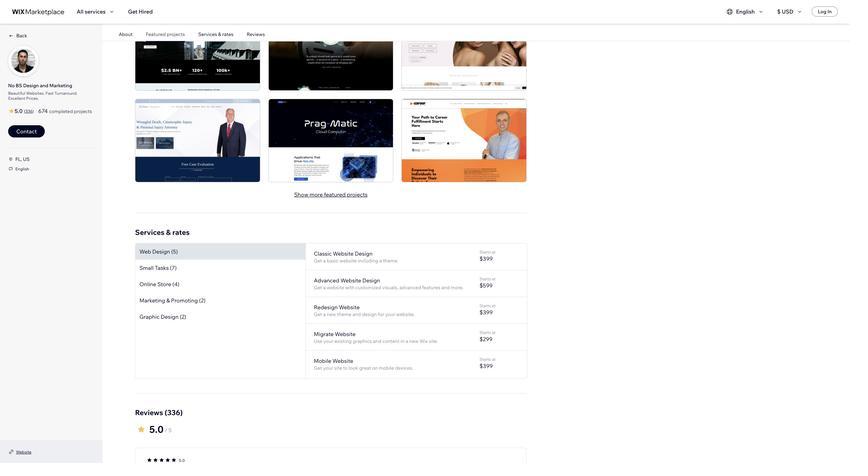 Task type: describe. For each thing, give the bounding box(es) containing it.
plastic surgeon website: this advanced website design was done for a german plastic surgeon, with seo in mind.   he wanted a clean minimal look, and i think that we pulled it off!   notice that we have no problems working with multiple languages :) image
[[402, 7, 527, 91]]

about link
[[119, 31, 133, 37]]

a inside migrate website use your existing graphics and content in a new wix site.
[[406, 338, 409, 344]]

more.
[[451, 284, 464, 291]]

674
[[38, 108, 48, 114]]

starts for migrate website
[[480, 330, 491, 335]]

excellent
[[8, 96, 25, 101]]

get hired
[[128, 8, 153, 15]]

0 vertical spatial &
[[218, 31, 221, 37]]

graphic
[[140, 313, 160, 320]]

website inside advanced website design get a website with customized visuals, advanced features and more.
[[327, 284, 344, 291]]

use
[[314, 338, 323, 344]]

$ usd
[[778, 8, 794, 15]]

online
[[140, 281, 156, 288]]

at for migrate website
[[492, 330, 496, 335]]

your inside redesign website get a new theme and design for your website.
[[386, 311, 396, 317]]

get inside mobile website get your site to look great on mobile devices.
[[314, 365, 322, 371]]

usd
[[783, 8, 794, 15]]

theme.
[[383, 258, 399, 264]]

website for advanced
[[341, 277, 362, 284]]

website for mobile
[[333, 357, 354, 364]]

(
[[24, 109, 25, 114]]

web
[[140, 248, 151, 255]]

$399 for redesign website
[[480, 309, 493, 316]]

336
[[25, 109, 33, 114]]

log in button
[[812, 6, 839, 17]]

(4)
[[173, 281, 180, 288]]

beautiful
[[8, 91, 25, 96]]

graphic design (2)
[[140, 313, 186, 320]]

graphics
[[353, 338, 372, 344]]

hired
[[139, 8, 153, 15]]

projects inside the '674 completed projects'
[[74, 108, 92, 114]]

1 horizontal spatial projects
[[167, 31, 185, 37]]

and inside migrate website use your existing graphics and content in a new wix site.
[[373, 338, 382, 344]]

a inside redesign website get a new theme and design for your website.
[[323, 311, 326, 317]]

marketing & promoting (2)
[[140, 297, 206, 304]]

all services button
[[77, 7, 116, 16]]

design left (5)
[[152, 248, 170, 255]]

website for redesign
[[339, 304, 360, 311]]

mobile
[[379, 365, 394, 371]]

features
[[422, 284, 441, 291]]

starts for mobile website
[[480, 357, 491, 362]]

$ usd button
[[778, 7, 804, 16]]

tasks
[[155, 264, 169, 271]]

website link
[[16, 449, 32, 455]]

reviews for reviews
[[247, 31, 265, 37]]

starts at $399 for redesign website
[[480, 303, 496, 316]]

/ 5
[[165, 427, 172, 434]]

small
[[140, 264, 154, 271]]

911 law - bicycle injury lawyer: this was a website redesign project where the task was to take the current website which was pretty good, perhaps a b+, into an a+.  that is not an easy task.  but we managed to create a perfect, professional website, while importing hundreds of blog articles from their website hosted outside wix.    it was a big job but we pulled off the perfect law website! image
[[135, 99, 260, 182]]

classic website design get a basic website including a theme.
[[314, 250, 399, 264]]

contact button
[[8, 125, 45, 138]]

0 vertical spatial (2)
[[199, 297, 206, 304]]

and inside redesign website get a new theme and design for your website.
[[353, 311, 361, 317]]

get inside redesign website get a new theme and design for your website.
[[314, 311, 322, 317]]

log
[[819, 8, 827, 15]]

starts for redesign website
[[480, 303, 491, 308]]

devices.
[[395, 365, 414, 371]]

no
[[8, 83, 15, 89]]

us
[[23, 156, 30, 162]]

advanced
[[314, 277, 340, 284]]

get inside "classic website design get a basic website including a theme."
[[314, 258, 322, 264]]

on
[[372, 365, 378, 371]]

visuals,
[[383, 284, 399, 291]]

1 vertical spatial &
[[166, 228, 171, 237]]

$299
[[480, 336, 493, 343]]

at for advanced website design
[[492, 276, 496, 281]]

great
[[360, 365, 371, 371]]

starts at $399 for classic website design
[[480, 249, 496, 262]]

more
[[310, 191, 323, 198]]

$399 for classic website design
[[480, 255, 493, 262]]

redesign website get a new theme and design for your website.
[[314, 304, 415, 317]]

contact
[[16, 128, 37, 135]]

0 horizontal spatial services & rates
[[135, 228, 190, 237]]

featured
[[146, 31, 166, 37]]

in
[[401, 338, 405, 344]]

$399 for mobile website
[[480, 363, 493, 369]]

all services
[[77, 8, 106, 15]]

starts at $299
[[480, 330, 496, 343]]

to
[[343, 365, 348, 371]]

fast
[[46, 91, 54, 96]]

5.0 ( 336 )
[[15, 108, 34, 114]]

with
[[345, 284, 355, 291]]

reviews for reviews (336)
[[135, 408, 163, 417]]

existing
[[335, 338, 352, 344]]

store
[[158, 281, 171, 288]]

migrate
[[314, 331, 334, 337]]

back button
[[8, 33, 27, 39]]

migrate website use your existing graphics and content in a new wix site.
[[314, 331, 438, 344]]

english inside english button
[[737, 8, 755, 15]]

featured projects
[[146, 31, 185, 37]]

)
[[33, 109, 34, 114]]

design for classic
[[355, 250, 373, 257]]

new inside migrate website use your existing graphics and content in a new wix site.
[[410, 338, 419, 344]]

(336)
[[165, 408, 183, 417]]

reviews (336)
[[135, 408, 183, 417]]



Task type: vqa. For each thing, say whether or not it's contained in the screenshot.


Task type: locate. For each thing, give the bounding box(es) containing it.
0 horizontal spatial english
[[15, 166, 29, 172]]

completed
[[49, 108, 73, 114]]

wix
[[420, 338, 428, 344]]

website
[[340, 258, 357, 264], [327, 284, 344, 291]]

2 vertical spatial projects
[[347, 191, 368, 198]]

english button
[[727, 7, 766, 16]]

0 horizontal spatial 5.0
[[15, 108, 23, 114]]

at up starts at $599
[[492, 249, 496, 255]]

design up customized at the left
[[363, 277, 380, 284]]

3 starts at $399 from the top
[[480, 357, 496, 369]]

website down advanced
[[327, 284, 344, 291]]

projects right completed
[[74, 108, 92, 114]]

5 at from the top
[[492, 357, 496, 362]]

show more featured projects button
[[294, 190, 368, 199]]

1 starts from the top
[[480, 249, 491, 255]]

design up including
[[355, 250, 373, 257]]

get down mobile
[[314, 365, 322, 371]]

marketing up graphic
[[140, 297, 165, 304]]

0 horizontal spatial reviews
[[135, 408, 163, 417]]

projects right featured at top left
[[347, 191, 368, 198]]

english down fl, us
[[15, 166, 29, 172]]

3 at from the top
[[492, 303, 496, 308]]

4 starts from the top
[[480, 330, 491, 335]]

bs
[[16, 83, 22, 89]]

2 starts at $399 from the top
[[480, 303, 496, 316]]

0 vertical spatial $399
[[480, 255, 493, 262]]

starts up $299
[[480, 330, 491, 335]]

a
[[323, 258, 326, 264], [380, 258, 382, 264], [323, 284, 326, 291], [323, 311, 326, 317], [406, 338, 409, 344]]

1 horizontal spatial services
[[198, 31, 217, 37]]

starts at $399 down $599
[[480, 303, 496, 316]]

website
[[333, 250, 354, 257], [341, 277, 362, 284], [339, 304, 360, 311], [335, 331, 356, 337], [333, 357, 354, 364], [16, 450, 32, 455]]

5.0 left (
[[15, 108, 23, 114]]

starts down $599
[[480, 303, 491, 308]]

at
[[492, 249, 496, 255], [492, 276, 496, 281], [492, 303, 496, 308], [492, 330, 496, 335], [492, 357, 496, 362]]

3 starts from the top
[[480, 303, 491, 308]]

your down migrate
[[324, 338, 334, 344]]

get
[[128, 8, 138, 15], [314, 258, 322, 264], [314, 284, 322, 291], [314, 311, 322, 317], [314, 365, 322, 371]]

website for classic
[[333, 250, 354, 257]]

website inside advanced website design get a website with customized visuals, advanced features and more.
[[341, 277, 362, 284]]

starts at $399 down $299
[[480, 357, 496, 369]]

website for migrate
[[335, 331, 356, 337]]

projects inside button
[[347, 191, 368, 198]]

show
[[294, 191, 309, 198]]

mobile
[[314, 357, 332, 364]]

0 vertical spatial services & rates
[[198, 31, 234, 37]]

1 vertical spatial rates
[[173, 228, 190, 237]]

for
[[378, 311, 385, 317]]

career protagonists: our client had the knowledge and ambition to become a career coach, but was lacking quality content and a lackluster web design.   we took his f grade website into an a+ with this website redesign! image
[[402, 99, 527, 182]]

prag-matic tech development: challenge - make an interesting and appealing website for a boring subject and no images provided.    solution:  use our creativity and utilize all the awesome features of the editor, it's animations, interesting images and videos to create a fun website for this technology company! image
[[269, 99, 394, 182]]

1 starts at $399 from the top
[[480, 249, 496, 262]]

0 vertical spatial projects
[[167, 31, 185, 37]]

reviews
[[247, 31, 265, 37], [135, 408, 163, 417]]

at down $599
[[492, 303, 496, 308]]

promoting
[[171, 297, 198, 304]]

get down redesign
[[314, 311, 322, 317]]

5.0 left / 5
[[149, 423, 164, 435]]

get inside advanced website design get a website with customized visuals, advanced features and more.
[[314, 284, 322, 291]]

starts
[[480, 249, 491, 255], [480, 276, 491, 281], [480, 303, 491, 308], [480, 330, 491, 335], [480, 357, 491, 362]]

674 completed projects
[[38, 108, 92, 114]]

2 at from the top
[[492, 276, 496, 281]]

0 horizontal spatial rates
[[173, 228, 190, 237]]

$599
[[480, 282, 493, 289]]

1 horizontal spatial rates
[[222, 31, 234, 37]]

reviews link
[[247, 31, 265, 37]]

0 vertical spatial your
[[386, 311, 396, 317]]

1 vertical spatial 5.0
[[149, 423, 164, 435]]

1 $399 from the top
[[480, 255, 493, 262]]

and right theme
[[353, 311, 361, 317]]

5.0 for 5.0 ( 336 )
[[15, 108, 23, 114]]

services
[[85, 8, 106, 15]]

at inside starts at $599
[[492, 276, 496, 281]]

show more featured projects
[[294, 191, 368, 198]]

starts inside starts at $599
[[480, 276, 491, 281]]

design inside "classic website design get a basic website including a theme."
[[355, 250, 373, 257]]

fl, us
[[15, 156, 30, 162]]

$399 up starts at $299
[[480, 309, 493, 316]]

and inside advanced website design get a website with customized visuals, advanced features and more.
[[442, 284, 450, 291]]

small tasks (7)
[[140, 264, 177, 271]]

1 vertical spatial (2)
[[180, 313, 186, 320]]

0 vertical spatial rates
[[222, 31, 234, 37]]

1 vertical spatial english
[[15, 166, 29, 172]]

$399 up starts at $599
[[480, 255, 493, 262]]

option group
[[146, 457, 177, 463]]

0 vertical spatial new
[[327, 311, 336, 317]]

a down advanced
[[323, 284, 326, 291]]

5.0 for 5.0 / 5
[[149, 423, 164, 435]]

your for mobile website
[[323, 365, 333, 371]]

your inside mobile website get your site to look great on mobile devices.
[[323, 365, 333, 371]]

at down $299
[[492, 357, 496, 362]]

starts at $399 for mobile website
[[480, 357, 496, 369]]

your for migrate website
[[324, 338, 334, 344]]

design up the websites.
[[23, 83, 39, 89]]

projects
[[167, 31, 185, 37], [74, 108, 92, 114], [347, 191, 368, 198]]

prices.
[[26, 96, 39, 101]]

1 vertical spatial reviews
[[135, 408, 163, 417]]

1 horizontal spatial 5.0
[[149, 423, 164, 435]]

starts up starts at $599
[[480, 249, 491, 255]]

site
[[334, 365, 342, 371]]

jl investors: this client was provided a strict protocol to get approved as a partner to jp morgan.  we were able to help him score this big partnership, and simultaneously creating a prestigious and absolutely stellar website. image
[[135, 7, 260, 91]]

your inside migrate website use your existing graphics and content in a new wix site.
[[324, 338, 334, 344]]

0 horizontal spatial services
[[135, 228, 165, 237]]

new down redesign
[[327, 311, 336, 317]]

1 vertical spatial website
[[327, 284, 344, 291]]

new inside redesign website get a new theme and design for your website.
[[327, 311, 336, 317]]

starts inside starts at $299
[[480, 330, 491, 335]]

0 horizontal spatial (2)
[[180, 313, 186, 320]]

1 horizontal spatial english
[[737, 8, 755, 15]]

fl,
[[15, 156, 22, 162]]

starts for classic website design
[[480, 249, 491, 255]]

at for classic website design
[[492, 249, 496, 255]]

at for mobile website
[[492, 357, 496, 362]]

all
[[77, 8, 83, 15]]

1 horizontal spatial marketing
[[140, 297, 165, 304]]

0 vertical spatial marketing
[[49, 83, 72, 89]]

2 starts from the top
[[480, 276, 491, 281]]

in
[[828, 8, 832, 15]]

2 vertical spatial your
[[323, 365, 333, 371]]

web design (5)
[[140, 248, 178, 255]]

design down 'marketing & promoting (2)'
[[161, 313, 179, 320]]

including
[[358, 258, 379, 264]]

design
[[362, 311, 377, 317]]

mobile website get your site to look great on mobile devices.
[[314, 357, 414, 371]]

services & rates link
[[198, 31, 234, 37]]

0 vertical spatial website
[[340, 258, 357, 264]]

no bs design and marketing image
[[8, 46, 38, 76]]

1 vertical spatial services
[[135, 228, 165, 237]]

websites.
[[26, 91, 45, 96]]

5.0 / 5
[[149, 423, 172, 435]]

starts at $399
[[480, 249, 496, 262], [480, 303, 496, 316], [480, 357, 496, 369]]

advanced
[[400, 284, 421, 291]]

0 vertical spatial starts at $399
[[480, 249, 496, 262]]

design for no
[[23, 83, 39, 89]]

starts at $399 up starts at $599
[[480, 249, 496, 262]]

1 vertical spatial new
[[410, 338, 419, 344]]

2 horizontal spatial projects
[[347, 191, 368, 198]]

marketing up turnaround.
[[49, 83, 72, 89]]

your down mobile
[[323, 365, 333, 371]]

2 vertical spatial $399
[[480, 363, 493, 369]]

and inside the no bs design and marketing beautiful websites. fast turnaround. excellent prices.
[[40, 83, 48, 89]]

at up $299
[[492, 330, 496, 335]]

1 vertical spatial services & rates
[[135, 228, 190, 237]]

services
[[198, 31, 217, 37], [135, 228, 165, 237]]

1 at from the top
[[492, 249, 496, 255]]

and up 'fast' at the left
[[40, 83, 48, 89]]

projects right featured
[[167, 31, 185, 37]]

website inside "classic website design get a basic website including a theme."
[[333, 250, 354, 257]]

(2) right promoting
[[199, 297, 206, 304]]

online store (4)
[[140, 281, 180, 288]]

0 vertical spatial 5.0
[[15, 108, 23, 114]]

marketing inside the no bs design and marketing beautiful websites. fast turnaround. excellent prices.
[[49, 83, 72, 89]]

website inside migrate website use your existing graphics and content in a new wix site.
[[335, 331, 356, 337]]

starts down $299
[[480, 357, 491, 362]]

3 $399 from the top
[[480, 363, 493, 369]]

and left content
[[373, 338, 382, 344]]

website inside redesign website get a new theme and design for your website.
[[339, 304, 360, 311]]

(7)
[[170, 264, 177, 271]]

2 vertical spatial starts at $399
[[480, 357, 496, 369]]

4 at from the top
[[492, 330, 496, 335]]

a inside advanced website design get a website with customized visuals, advanced features and more.
[[323, 284, 326, 291]]

back
[[16, 33, 27, 39]]

tipsy librarian: this website is an excellent showcase of our design skills and creativity! image
[[269, 7, 394, 91]]

0 vertical spatial services
[[198, 31, 217, 37]]

(5)
[[171, 248, 178, 255]]

a down redesign
[[323, 311, 326, 317]]

design
[[23, 83, 39, 89], [152, 248, 170, 255], [355, 250, 373, 257], [363, 277, 380, 284], [161, 313, 179, 320]]

rates left reviews link
[[222, 31, 234, 37]]

get down classic
[[314, 258, 322, 264]]

website inside "classic website design get a basic website including a theme."
[[340, 258, 357, 264]]

5.0
[[15, 108, 23, 114], [149, 423, 164, 435]]

(2)
[[199, 297, 206, 304], [180, 313, 186, 320]]

design inside the no bs design and marketing beautiful websites. fast turnaround. excellent prices.
[[23, 83, 39, 89]]

look
[[349, 365, 359, 371]]

your
[[386, 311, 396, 317], [324, 338, 334, 344], [323, 365, 333, 371]]

1 vertical spatial marketing
[[140, 297, 165, 304]]

5 starts from the top
[[480, 357, 491, 362]]

at for redesign website
[[492, 303, 496, 308]]

0 horizontal spatial new
[[327, 311, 336, 317]]

new
[[327, 311, 336, 317], [410, 338, 419, 344]]

0 horizontal spatial marketing
[[49, 83, 72, 89]]

(2) down promoting
[[180, 313, 186, 320]]

website inside mobile website get your site to look great on mobile devices.
[[333, 357, 354, 364]]

0 vertical spatial english
[[737, 8, 755, 15]]

0 horizontal spatial projects
[[74, 108, 92, 114]]

at up $599
[[492, 276, 496, 281]]

design for advanced
[[363, 277, 380, 284]]

a down classic
[[323, 258, 326, 264]]

get hired link
[[128, 7, 153, 16]]

starts for advanced website design
[[480, 276, 491, 281]]

log in
[[819, 8, 832, 15]]

$399 down $299
[[480, 363, 493, 369]]

theme
[[337, 311, 352, 317]]

0 vertical spatial reviews
[[247, 31, 265, 37]]

customized
[[356, 284, 382, 291]]

a left "theme." on the bottom
[[380, 258, 382, 264]]

website.
[[397, 311, 415, 317]]

featured
[[324, 191, 346, 198]]

english left $
[[737, 8, 755, 15]]

a right in
[[406, 338, 409, 344]]

1 vertical spatial your
[[324, 338, 334, 344]]

1 vertical spatial projects
[[74, 108, 92, 114]]

rates up (5)
[[173, 228, 190, 237]]

1 vertical spatial $399
[[480, 309, 493, 316]]

your right for
[[386, 311, 396, 317]]

about
[[119, 31, 133, 37]]

new left wix
[[410, 338, 419, 344]]

2 vertical spatial &
[[166, 297, 170, 304]]

content
[[383, 338, 400, 344]]

1 horizontal spatial (2)
[[199, 297, 206, 304]]

marketing
[[49, 83, 72, 89], [140, 297, 165, 304]]

website right basic at the left bottom of page
[[340, 258, 357, 264]]

1 horizontal spatial reviews
[[247, 31, 265, 37]]

turnaround.
[[55, 91, 78, 96]]

site.
[[429, 338, 438, 344]]

2 $399 from the top
[[480, 309, 493, 316]]

english
[[737, 8, 755, 15], [15, 166, 29, 172]]

and left more.
[[442, 284, 450, 291]]

get left hired
[[128, 8, 138, 15]]

starts up $599
[[480, 276, 491, 281]]

1 horizontal spatial new
[[410, 338, 419, 344]]

$
[[778, 8, 781, 15]]

classic
[[314, 250, 332, 257]]

starts at $599
[[480, 276, 496, 289]]

basic
[[327, 258, 339, 264]]

advanced website design get a website with customized visuals, advanced features and more.
[[314, 277, 464, 291]]

1 vertical spatial starts at $399
[[480, 303, 496, 316]]

get down advanced
[[314, 284, 322, 291]]

design inside advanced website design get a website with customized visuals, advanced features and more.
[[363, 277, 380, 284]]

at inside starts at $299
[[492, 330, 496, 335]]

1 horizontal spatial services & rates
[[198, 31, 234, 37]]



